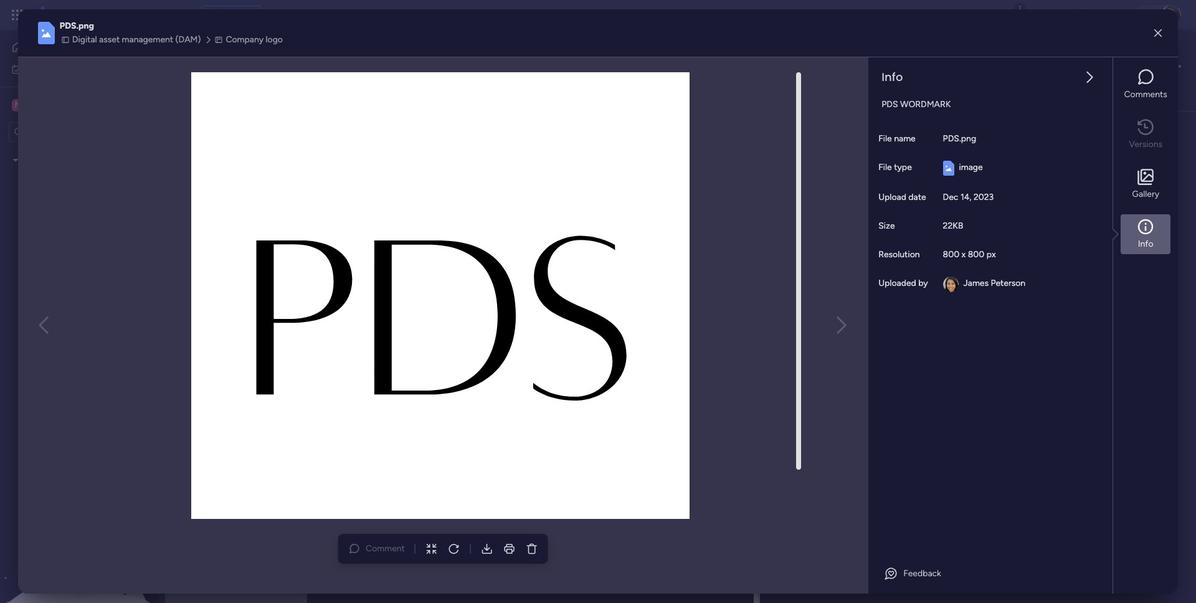 Task type: vqa. For each thing, say whether or not it's contained in the screenshot.
bottommost "Requested by"
no



Task type: describe. For each thing, give the bounding box(es) containing it.
videos
[[214, 576, 253, 591]]

select product image
[[11, 9, 24, 21]]

date
[[908, 192, 926, 202]]

2 horizontal spatial 1
[[845, 153, 849, 163]]

800 x 800 px
[[943, 249, 996, 259]]

pds wordmark
[[882, 99, 951, 109]]

(dam) inside button
[[175, 34, 201, 45]]

learn more about this package of templates here: https://youtu.be/9x6_kyyrn_e see more
[[191, 69, 549, 80]]

show board description image
[[528, 47, 543, 60]]

company logo inside button
[[226, 34, 283, 45]]

home
[[29, 42, 52, 52]]

2 vertical spatial pds.png
[[780, 281, 814, 292]]

1 horizontal spatial digital
[[189, 39, 252, 67]]

my work image
[[11, 63, 22, 74]]

learn
[[191, 69, 212, 80]]

package
[[278, 69, 311, 80]]

n
[[15, 99, 21, 110]]

james
[[963, 278, 989, 288]]

caret down image
[[13, 156, 18, 164]]

14,
[[961, 192, 972, 202]]

Status field
[[484, 245, 516, 258]]

2 800 from the left
[[968, 249, 984, 259]]

home button
[[7, 37, 134, 57]]

progress
[[558, 397, 592, 407]]

james peterson image
[[943, 276, 958, 292]]

showing 1 out of 1 file
[[777, 153, 863, 163]]

this
[[262, 69, 276, 80]]

lottie animation image
[[0, 477, 159, 603]]

name
[[894, 133, 916, 144]]

add file
[[783, 131, 813, 141]]

0 horizontal spatial 1
[[814, 153, 817, 163]]

0 vertical spatial info
[[882, 69, 903, 84]]

apps image
[[1060, 9, 1072, 21]]

https://youtu.be/9x6_kyyrn_e
[[386, 69, 506, 80]]

showing
[[777, 153, 811, 163]]

new asset button
[[189, 120, 241, 140]]

gallery button
[[1121, 164, 1171, 204]]

new asset
[[194, 125, 236, 135]]

work
[[101, 7, 123, 22]]

uploaded
[[878, 278, 916, 288]]

digital inside button
[[72, 34, 97, 45]]

digital asset management (dam) inside button
[[72, 34, 201, 45]]

info button
[[1121, 214, 1171, 254]]

files gallery button
[[777, 296, 839, 310]]

info inside button
[[1138, 238, 1153, 249]]

0 vertical spatial pds.png
[[60, 20, 94, 31]]

Videos field
[[211, 576, 256, 592]]

gallery layout group
[[1104, 126, 1151, 146]]

Search for files search field
[[847, 126, 964, 146]]

more
[[214, 69, 235, 80]]

Company logo field
[[771, 59, 1127, 75]]

see plans
[[218, 9, 255, 20]]

x
[[962, 249, 966, 259]]

log
[[915, 93, 929, 103]]

more
[[529, 69, 549, 79]]

out
[[819, 153, 833, 163]]

help image
[[1118, 9, 1130, 21]]

2 horizontal spatial pds.png
[[943, 133, 976, 144]]

file name
[[878, 133, 916, 144]]

company logo button
[[213, 33, 287, 46]]

/
[[829, 93, 833, 103]]

file type
[[878, 162, 912, 172]]

inbox image
[[1005, 9, 1017, 21]]

dec 14, 2023
[[943, 192, 994, 202]]

pds
[[882, 99, 898, 109]]

1 horizontal spatial (dam)
[[456, 39, 520, 67]]

activity log button
[[873, 88, 939, 108]]

digital asset management (dam), main board element
[[0, 171, 159, 192]]

digital asset management (dam) button
[[60, 33, 205, 46]]

management up digital asset management (dam) button
[[126, 7, 194, 22]]

see more link
[[511, 68, 551, 80]]

management up the here:
[[314, 39, 451, 67]]

see inside learn more about this package of templates here: https://youtu.be/9x6_kyyrn_e see more
[[512, 69, 527, 79]]

2023
[[974, 192, 994, 202]]

logo inside button
[[266, 34, 283, 45]]

plans
[[235, 9, 255, 20]]

logo inside field
[[832, 59, 856, 75]]

Digital asset management (DAM) field
[[186, 39, 523, 67]]

activity
[[882, 93, 912, 103]]

files gallery
[[790, 297, 835, 308]]

feedback button
[[878, 564, 946, 584]]

comments
[[1124, 89, 1167, 99]]

monday work management
[[55, 7, 194, 22]]

image
[[959, 162, 983, 172]]

updates / 1 button
[[775, 88, 839, 108]]

add file button
[[777, 126, 818, 146]]

add view image
[[1169, 93, 1174, 103]]



Task type: locate. For each thing, give the bounding box(es) containing it.
of right the out
[[835, 153, 843, 163]]

1 vertical spatial of
[[835, 153, 843, 163]]

0 horizontal spatial james peterson image
[[1134, 59, 1150, 75]]

option
[[0, 149, 159, 151]]

1 vertical spatial see
[[512, 69, 527, 79]]

800
[[943, 249, 959, 259], [968, 249, 984, 259]]

0 vertical spatial see
[[218, 9, 233, 20]]

management
[[126, 7, 194, 22], [122, 34, 173, 45], [314, 39, 451, 67]]

logo
[[266, 34, 283, 45], [832, 59, 856, 75]]

1
[[835, 93, 839, 103], [814, 153, 817, 163], [845, 153, 849, 163]]

0 vertical spatial company
[[226, 34, 264, 45]]

2 file from the top
[[878, 162, 892, 172]]

logo up /
[[832, 59, 856, 75]]

digital up more
[[189, 39, 252, 67]]

company inside field
[[774, 59, 829, 75]]

monday
[[55, 7, 98, 22]]

james peterson
[[963, 278, 1025, 288]]

1 horizontal spatial pds.png
[[780, 281, 814, 292]]

templates
[[323, 69, 362, 80]]

about
[[237, 69, 259, 80]]

1 vertical spatial file
[[878, 162, 892, 172]]

of inside learn more about this package of templates here: https://youtu.be/9x6_kyyrn_e see more
[[313, 69, 321, 80]]

asset down work
[[99, 34, 120, 45]]

1 horizontal spatial of
[[835, 153, 843, 163]]

file
[[801, 131, 813, 141], [851, 153, 863, 163]]

0 vertical spatial file
[[878, 133, 892, 144]]

company
[[226, 34, 264, 45], [774, 59, 829, 75]]

0 horizontal spatial company
[[226, 34, 264, 45]]

px
[[987, 249, 996, 259]]

list box
[[0, 147, 159, 402]]

0 horizontal spatial file
[[801, 131, 813, 141]]

1 vertical spatial file
[[851, 153, 863, 163]]

Owner field
[[411, 245, 443, 258]]

800 right x
[[968, 249, 984, 259]]

0 horizontal spatial pds.png
[[60, 20, 94, 31]]

company logo
[[226, 34, 283, 45], [774, 59, 856, 75]]

0 horizontal spatial 800
[[943, 249, 959, 259]]

1 right the out
[[845, 153, 849, 163]]

management inside button
[[122, 34, 173, 45]]

workspace image
[[12, 98, 24, 112]]

1 horizontal spatial company logo
[[774, 59, 856, 75]]

1 vertical spatial pds.png
[[943, 133, 976, 144]]

1 horizontal spatial 800
[[968, 249, 984, 259]]

1 inside button
[[835, 93, 839, 103]]

gallery
[[810, 297, 835, 308]]

see left "more"
[[512, 69, 527, 79]]

pds.png up home button
[[60, 20, 94, 31]]

add to favorites image
[[549, 47, 562, 59]]

of
[[313, 69, 321, 80], [835, 153, 843, 163]]

1 image
[[1014, 1, 1025, 15]]

company down close icon
[[774, 59, 829, 75]]

info up activity
[[882, 69, 903, 84]]

asset up package
[[256, 39, 309, 67]]

see
[[218, 9, 233, 20], [512, 69, 527, 79]]

management down the 'monday work management'
[[122, 34, 173, 45]]

1 left the out
[[814, 153, 817, 163]]

see inside button
[[218, 9, 233, 20]]

0 vertical spatial company logo
[[226, 34, 283, 45]]

(dam)
[[175, 34, 201, 45], [456, 39, 520, 67]]

dec
[[943, 192, 958, 202]]

(dam) up https://youtu.be/9x6_kyyrn_e
[[456, 39, 520, 67]]

help button
[[1090, 568, 1134, 588]]

1 vertical spatial info
[[1138, 238, 1153, 249]]

67%
[[609, 331, 627, 342]]

search everything image
[[1090, 9, 1103, 21]]

file for file name
[[878, 133, 892, 144]]

here:
[[365, 69, 384, 80]]

add
[[783, 131, 799, 141]]

files
[[790, 297, 807, 308]]

1 horizontal spatial company
[[774, 59, 829, 75]]

digital down monday
[[72, 34, 97, 45]]

subitem
[[299, 245, 332, 256]]

comments button
[[1121, 64, 1171, 104]]

file inside button
[[801, 131, 813, 141]]

james peterson image
[[1161, 5, 1181, 25], [1134, 59, 1150, 75]]

james peterson image up comments
[[1134, 59, 1150, 75]]

uploaded by
[[878, 278, 928, 288]]

0 horizontal spatial company logo
[[226, 34, 283, 45]]

peterson
[[991, 278, 1025, 288]]

0 vertical spatial james peterson image
[[1161, 5, 1181, 25]]

of right package
[[313, 69, 321, 80]]

wordmark
[[900, 99, 951, 109]]

notifications image
[[977, 9, 990, 21]]

pds.png
[[60, 20, 94, 31], [943, 133, 976, 144], [780, 281, 814, 292]]

pds.png up files
[[780, 281, 814, 292]]

search image
[[949, 131, 959, 141]]

file right the out
[[851, 153, 863, 163]]

0 horizontal spatial (dam)
[[175, 34, 201, 45]]

close image
[[775, 45, 782, 55]]

22kb
[[943, 220, 963, 231]]

1 horizontal spatial asset
[[256, 39, 309, 67]]

0 vertical spatial of
[[313, 69, 321, 80]]

1 vertical spatial company
[[774, 59, 829, 75]]

website homepage redesign, main board element
[[0, 213, 159, 234]]

resolution
[[878, 249, 920, 259]]

james peterson image right help icon
[[1161, 5, 1181, 25]]

None search field
[[847, 126, 964, 146]]

file for file type
[[878, 162, 892, 172]]

0 horizontal spatial logo
[[266, 34, 283, 45]]

0 horizontal spatial digital
[[72, 34, 97, 45]]

upload date
[[878, 192, 926, 202]]

asset
[[99, 34, 120, 45], [256, 39, 309, 67]]

creative requests, main board element
[[0, 192, 159, 213]]

file right add
[[801, 131, 813, 141]]

digital asset management (dam) up templates
[[189, 39, 520, 67]]

1 horizontal spatial logo
[[832, 59, 856, 75]]

file left type
[[878, 162, 892, 172]]

1 horizontal spatial james peterson image
[[1161, 5, 1181, 25]]

0 horizontal spatial of
[[313, 69, 321, 80]]

company inside button
[[226, 34, 264, 45]]

company down plans at the left of page
[[226, 34, 264, 45]]

0 vertical spatial file
[[801, 131, 813, 141]]

1 right /
[[835, 93, 839, 103]]

n button
[[9, 94, 124, 116]]

updates
[[794, 93, 827, 103]]

size
[[878, 220, 895, 231]]

1 vertical spatial company logo
[[774, 59, 856, 75]]

owner
[[414, 246, 440, 256]]

info down gallery
[[1138, 238, 1153, 249]]

asset
[[214, 125, 236, 135]]

(dam) up learn
[[175, 34, 201, 45]]

0 horizontal spatial info
[[882, 69, 903, 84]]

status
[[487, 246, 513, 256]]

1 vertical spatial james peterson image
[[1134, 59, 1150, 75]]

info
[[882, 69, 903, 84], [1138, 238, 1153, 249]]

there's a configuration issue.
select which status columns will affect the progress calculation image
[[599, 397, 609, 407]]

by
[[918, 278, 928, 288]]

0 horizontal spatial asset
[[99, 34, 120, 45]]

lottie animation element
[[0, 477, 159, 603]]

1 horizontal spatial info
[[1138, 238, 1153, 249]]

company logo down plans at the left of page
[[226, 34, 283, 45]]

updates / 1
[[794, 93, 839, 103]]

1 horizontal spatial 1
[[835, 93, 839, 103]]

asset inside button
[[99, 34, 120, 45]]

0 horizontal spatial see
[[218, 9, 233, 20]]

file left name
[[878, 133, 892, 144]]

1 vertical spatial logo
[[832, 59, 856, 75]]

pds.png up image
[[943, 133, 976, 144]]

invite members image
[[1032, 9, 1045, 21]]

digital asset management (dam)
[[72, 34, 201, 45], [189, 39, 520, 67]]

gallery
[[1132, 188, 1159, 199]]

company logo up updates / 1
[[774, 59, 856, 75]]

see plans button
[[201, 6, 261, 24]]

Progress field
[[555, 395, 596, 409]]

company logo inside field
[[774, 59, 856, 75]]

logo up "this"
[[266, 34, 283, 45]]

1 file from the top
[[878, 133, 892, 144]]

type
[[894, 162, 912, 172]]

1 horizontal spatial see
[[512, 69, 527, 79]]

1 horizontal spatial file
[[851, 153, 863, 163]]

1 800 from the left
[[943, 249, 959, 259]]

digital
[[72, 34, 97, 45], [189, 39, 252, 67]]

digital asset management (dam) down the 'monday work management'
[[72, 34, 201, 45]]

800 left x
[[943, 249, 959, 259]]

feedback
[[903, 568, 941, 579]]

file
[[878, 133, 892, 144], [878, 162, 892, 172]]

upload
[[878, 192, 906, 202]]

new
[[194, 125, 212, 135]]

download image
[[1161, 130, 1174, 142]]

see left plans at the left of page
[[218, 9, 233, 20]]

0 vertical spatial logo
[[266, 34, 283, 45]]

help
[[1101, 572, 1123, 584]]

activity log
[[882, 93, 929, 103]]



